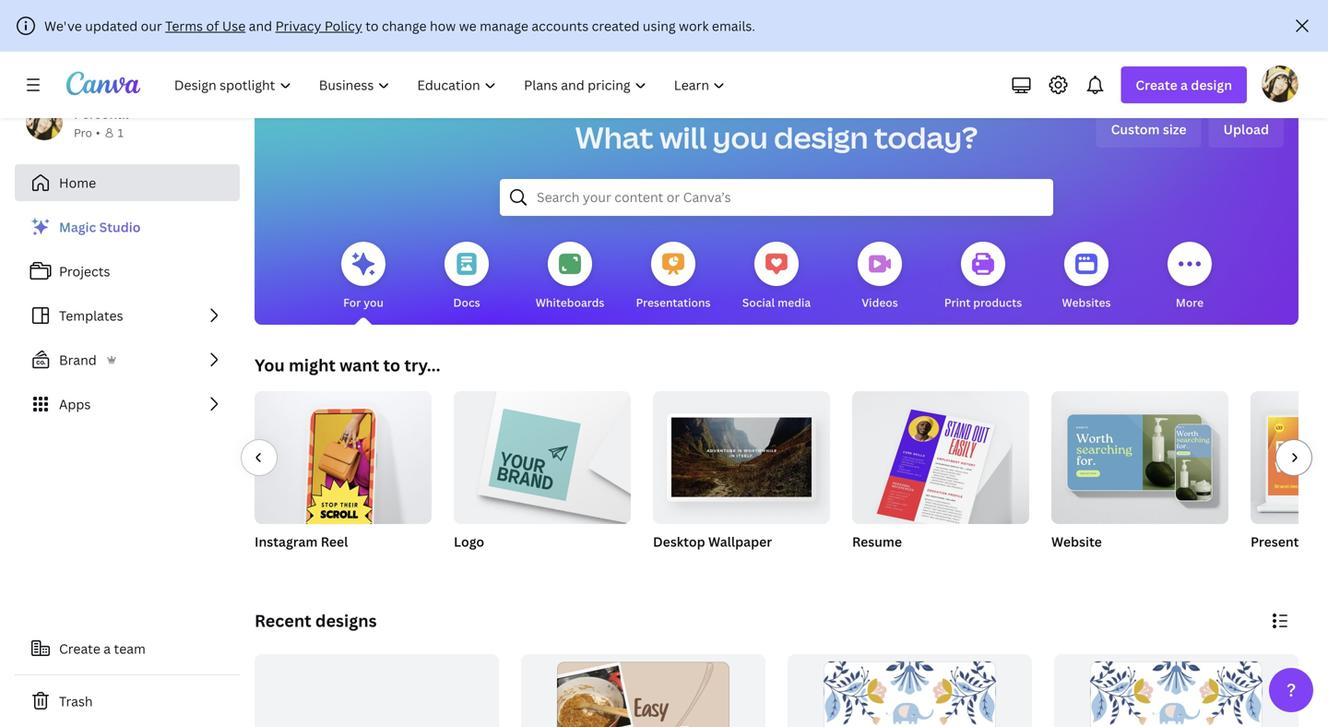 Task type: vqa. For each thing, say whether or not it's contained in the screenshot.
left Try now
no



Task type: describe. For each thing, give the bounding box(es) containing it.
for you
[[343, 295, 384, 310]]

print products
[[945, 295, 1023, 310]]

for you button
[[341, 229, 386, 325]]

home
[[59, 174, 96, 191]]

presentations
[[636, 295, 711, 310]]

we've updated our terms of use and privacy policy to change how we manage accounts created using work emails.
[[44, 17, 756, 35]]

pro •
[[74, 125, 100, 140]]

templates
[[59, 307, 123, 324]]

and
[[249, 17, 272, 35]]

policy
[[325, 17, 362, 35]]

websites
[[1063, 295, 1112, 310]]

magic
[[59, 218, 96, 236]]

work
[[679, 17, 709, 35]]

docs button
[[445, 229, 489, 325]]

top level navigation element
[[162, 66, 741, 103]]

you inside button
[[364, 295, 384, 310]]

magic studio
[[59, 218, 141, 236]]

create a team
[[59, 640, 146, 658]]

custom size
[[1112, 120, 1187, 138]]

docs
[[453, 295, 480, 310]]

accounts
[[532, 17, 589, 35]]

designs
[[316, 610, 377, 632]]

home link
[[15, 164, 240, 201]]

a for team
[[104, 640, 111, 658]]

desktop wallpaper group
[[653, 384, 831, 574]]

trash link
[[15, 683, 240, 720]]

wallpaper
[[709, 533, 773, 550]]

today?
[[875, 117, 979, 157]]

magic studio link
[[15, 209, 240, 245]]

create a team button
[[15, 630, 240, 667]]

create for create a design
[[1136, 76, 1178, 94]]

updated
[[85, 17, 138, 35]]

privacy
[[276, 17, 322, 35]]

terms of use link
[[165, 17, 246, 35]]

1
[[118, 125, 124, 140]]

create a design
[[1136, 76, 1233, 94]]

team
[[114, 640, 146, 658]]

create a design button
[[1122, 66, 1248, 103]]

websites button
[[1063, 229, 1112, 325]]

products
[[974, 295, 1023, 310]]

emails.
[[712, 17, 756, 35]]

might
[[289, 354, 336, 377]]

our
[[141, 17, 162, 35]]

apps link
[[15, 386, 240, 423]]

instagram
[[255, 533, 318, 550]]

for
[[343, 295, 361, 310]]

brand link
[[15, 341, 240, 378]]

logo group
[[454, 384, 631, 574]]

custom
[[1112, 120, 1160, 138]]

presentations button
[[636, 229, 711, 325]]

upload button
[[1209, 111, 1285, 148]]

we
[[459, 17, 477, 35]]

desktop
[[653, 533, 706, 550]]

presentation
[[1251, 533, 1329, 550]]

design inside dropdown button
[[1192, 76, 1233, 94]]

media
[[778, 295, 811, 310]]

1 vertical spatial to
[[383, 354, 401, 377]]

1 horizontal spatial you
[[713, 117, 768, 157]]



Task type: locate. For each thing, give the bounding box(es) containing it.
social media button
[[743, 229, 811, 325]]

logo
[[454, 533, 485, 550]]

you right will
[[713, 117, 768, 157]]

1 vertical spatial create
[[59, 640, 100, 658]]

studio
[[99, 218, 141, 236]]

what will you design today?
[[575, 117, 979, 157]]

0 horizontal spatial create
[[59, 640, 100, 658]]

0 horizontal spatial a
[[104, 640, 111, 658]]

how
[[430, 17, 456, 35]]

created
[[592, 17, 640, 35]]

1 vertical spatial design
[[774, 117, 869, 157]]

None search field
[[500, 179, 1054, 216]]

instagram reel
[[255, 533, 348, 550]]

you
[[713, 117, 768, 157], [364, 295, 384, 310]]

projects
[[59, 263, 110, 280]]

design
[[1192, 76, 1233, 94], [774, 117, 869, 157]]

we've
[[44, 17, 82, 35]]

create inside button
[[59, 640, 100, 658]]

print
[[945, 295, 971, 310]]

resume group
[[853, 384, 1030, 574]]

a
[[1181, 76, 1189, 94], [104, 640, 111, 658]]

whiteboards button
[[536, 229, 605, 325]]

manage
[[480, 17, 529, 35]]

website group
[[1052, 384, 1229, 574]]

stephanie aranda image
[[1262, 65, 1299, 102]]

Search search field
[[537, 180, 1017, 215]]

more button
[[1168, 229, 1213, 325]]

0 vertical spatial create
[[1136, 76, 1178, 94]]

whiteboards
[[536, 295, 605, 310]]

recent designs
[[255, 610, 377, 632]]

0 horizontal spatial you
[[364, 295, 384, 310]]

a left team
[[104, 640, 111, 658]]

size
[[1164, 120, 1187, 138]]

1 horizontal spatial a
[[1181, 76, 1189, 94]]

videos
[[862, 295, 899, 310]]

templates link
[[15, 297, 240, 334]]

0 horizontal spatial design
[[774, 117, 869, 157]]

you right for
[[364, 295, 384, 310]]

social media
[[743, 295, 811, 310]]

list
[[15, 209, 240, 423]]

a up size
[[1181, 76, 1189, 94]]

•
[[96, 125, 100, 140]]

using
[[643, 17, 676, 35]]

reel
[[321, 533, 348, 550]]

0 vertical spatial a
[[1181, 76, 1189, 94]]

0 vertical spatial to
[[366, 17, 379, 35]]

projects link
[[15, 253, 240, 290]]

1 vertical spatial a
[[104, 640, 111, 658]]

instagram reel group
[[255, 384, 432, 574]]

create inside dropdown button
[[1136, 76, 1178, 94]]

design up search search box
[[774, 117, 869, 157]]

presentation (16:9) group
[[1251, 391, 1329, 574]]

social
[[743, 295, 775, 310]]

1 horizontal spatial to
[[383, 354, 401, 377]]

to right policy
[[366, 17, 379, 35]]

0 horizontal spatial to
[[366, 17, 379, 35]]

will
[[660, 117, 707, 157]]

list containing magic studio
[[15, 209, 240, 423]]

brand
[[59, 351, 97, 369]]

print products button
[[945, 229, 1023, 325]]

group
[[255, 384, 432, 535], [454, 384, 631, 524], [653, 384, 831, 524], [853, 384, 1030, 532], [1052, 384, 1229, 524], [1251, 391, 1329, 524], [255, 654, 499, 727], [521, 654, 766, 727], [788, 654, 1033, 727], [1055, 654, 1299, 727]]

use
[[222, 17, 246, 35]]

you might want to try...
[[255, 354, 441, 377]]

what
[[575, 117, 654, 157]]

1 vertical spatial you
[[364, 295, 384, 310]]

resume
[[853, 533, 903, 550]]

try...
[[405, 354, 441, 377]]

a for design
[[1181, 76, 1189, 94]]

website
[[1052, 533, 1103, 550]]

change
[[382, 17, 427, 35]]

desktop wallpaper
[[653, 533, 773, 550]]

create up custom size
[[1136, 76, 1178, 94]]

trash
[[59, 693, 93, 710]]

privacy policy link
[[276, 17, 362, 35]]

design up upload
[[1192, 76, 1233, 94]]

0 vertical spatial design
[[1192, 76, 1233, 94]]

0 vertical spatial you
[[713, 117, 768, 157]]

personal
[[74, 105, 129, 122]]

pro
[[74, 125, 92, 140]]

videos button
[[858, 229, 903, 325]]

apps
[[59, 395, 91, 413]]

create for create a team
[[59, 640, 100, 658]]

to
[[366, 17, 379, 35], [383, 354, 401, 377]]

of
[[206, 17, 219, 35]]

create left team
[[59, 640, 100, 658]]

a inside button
[[104, 640, 111, 658]]

want
[[340, 354, 379, 377]]

1 horizontal spatial create
[[1136, 76, 1178, 94]]

custom size button
[[1097, 111, 1202, 148]]

more
[[1176, 295, 1204, 310]]

to left try...
[[383, 354, 401, 377]]

a inside dropdown button
[[1181, 76, 1189, 94]]

1 horizontal spatial design
[[1192, 76, 1233, 94]]

terms
[[165, 17, 203, 35]]

recent
[[255, 610, 312, 632]]

you
[[255, 354, 285, 377]]

upload
[[1224, 120, 1270, 138]]



